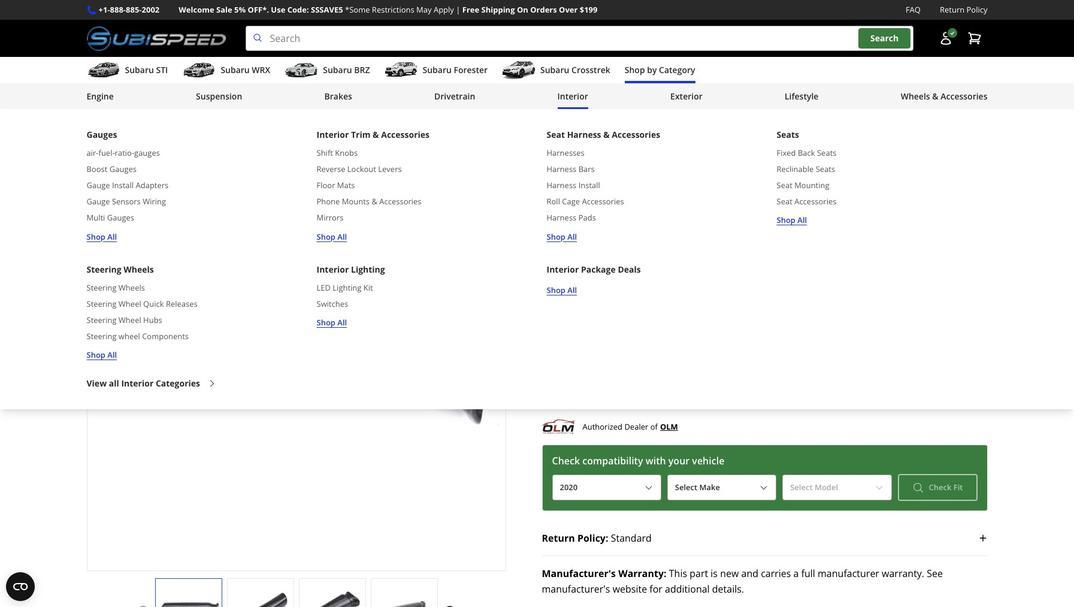 Task type: vqa. For each thing, say whether or not it's contained in the screenshot.
Reverse
yes



Task type: locate. For each thing, give the bounding box(es) containing it.
ebrake
[[700, 153, 741, 169]]

shop all link up in
[[547, 230, 577, 243]]

0 horizontal spatial install
[[112, 180, 134, 191]]

0 horizontal spatial olm
[[542, 153, 569, 169]]

knobs down buttons
[[335, 147, 358, 158]]

gauges down ratio-
[[110, 164, 137, 174]]

& up carbon
[[604, 129, 610, 140]]

pay in full or
[[542, 249, 598, 263]]

& down button icon at the right top of page
[[933, 91, 939, 102]]

1 horizontal spatial wrx
[[833, 153, 859, 169]]

shop down mirrors
[[317, 231, 336, 242]]

search
[[871, 33, 899, 44]]

interior down in
[[547, 264, 579, 275]]

brz inside 'olm carbon fiber oe style ebrake handle - 2015+ wrx / sti / 2013+ fr-s / brz / 86 / 14-18 forester / 13-17 crosstrek'
[[542, 173, 565, 189]]

1 gauge from the top
[[87, 180, 110, 191]]

category
[[659, 64, 695, 76]]

shop by category button
[[625, 59, 695, 83]]

boost gauges link
[[87, 163, 137, 176], [87, 163, 137, 176]]

gauge up multi at the left top of the page
[[87, 196, 110, 207]]

interior button
[[558, 86, 588, 110]]

shop all button down multi at the left top of the page
[[87, 230, 117, 243]]

subaru inside 'dropdown button'
[[221, 64, 250, 76]]

seats right back
[[817, 147, 837, 158]]

subaru up 'suspension'
[[221, 64, 250, 76]]

on
[[517, 4, 528, 15]]

1 vertical spatial wrx
[[833, 153, 859, 169]]

shop up view at the bottom left of the page
[[87, 349, 105, 360]]

subaru for subaru brz
[[323, 64, 352, 76]]

gauges down sensors
[[107, 212, 134, 223]]

all for 'shop all' button below switches
[[338, 317, 347, 328]]

star image left "1"
[[574, 196, 584, 206]]

wheels inside steering wheels steering wheel quick releases steering wheel hubs steering wheel components
[[119, 282, 145, 293]]

1 vertical spatial knobs
[[335, 147, 358, 158]]

harnesses harness bars harness install roll cage accessories harness pads
[[547, 147, 624, 223]]

*some
[[345, 4, 370, 15]]

2013+
[[898, 153, 932, 169]]

and up shift
[[322, 132, 336, 143]]

sti inside 'olm carbon fiber oe style ebrake handle - 2015+ wrx / sti / 2013+ fr-s / brz / 86 / 14-18 forester / 13-17 crosstrek'
[[870, 153, 887, 169]]

2 vertical spatial seat
[[777, 196, 793, 207]]

wheels inside dropdown button
[[901, 91, 930, 102]]

0 vertical spatial return
[[940, 4, 965, 15]]

5 subaru from the left
[[541, 64, 570, 76]]

lighting
[[351, 264, 385, 275], [333, 282, 362, 293]]

forester inside 'olm carbon fiber oe style ebrake handle - 2015+ wrx / sti / 2013+ fr-s / brz / 86 / 14-18 forester / 13-17 crosstrek'
[[634, 173, 683, 189]]

2 subaru from the left
[[221, 64, 250, 76]]

seat
[[547, 129, 565, 140], [777, 180, 793, 191], [777, 196, 793, 207]]

0 vertical spatial olm
[[542, 153, 569, 169]]

olma.70159.1 olm carbon fiber oe style ebrake handle - 2015+ wrx / sti / 2013+ ft86 / 14-18 forester / 13-17 crosstrek, image
[[156, 590, 221, 607], [227, 590, 293, 607], [299, 590, 365, 607], [371, 590, 437, 607]]

wheel up wheel
[[119, 315, 141, 325]]

cage
[[562, 196, 580, 207]]

shop all button up view at the bottom left of the page
[[87, 349, 117, 362]]

part
[[690, 567, 708, 580]]

shop down pay
[[547, 284, 566, 295]]

decrement image
[[545, 286, 557, 298]]

3 star image from the left
[[574, 196, 584, 206]]

1 subaru from the left
[[125, 64, 154, 76]]

0 vertical spatial crosstrek
[[572, 64, 611, 76]]

multi
[[87, 212, 105, 223]]

None number field
[[542, 278, 609, 307]]

0 vertical spatial wrx
[[252, 64, 270, 76]]

1 vertical spatial full
[[802, 567, 816, 580]]

star image right roll
[[563, 196, 574, 206]]

1 wheel from the top
[[119, 298, 141, 309]]

2 vertical spatial wheels
[[119, 282, 145, 293]]

full right a
[[802, 567, 816, 580]]

0 horizontal spatial wrx
[[252, 64, 270, 76]]

0 vertical spatial lighting
[[351, 264, 385, 275]]

lockout
[[347, 164, 376, 174]]

1 vertical spatial brz
[[542, 173, 565, 189]]

0 vertical spatial and
[[322, 132, 336, 143]]

shop for 'shop all' button over view at the bottom left of the page
[[87, 349, 105, 360]]

1 olma.70159.1 olm carbon fiber oe style ebrake handle - 2015+ wrx / sti / 2013+ ft86 / 14-18 forester / 13-17 crosstrek, image from the left
[[156, 590, 221, 607]]

led lighting kit switches
[[317, 282, 373, 309]]

1 vertical spatial and
[[742, 567, 759, 580]]

1 horizontal spatial return
[[940, 4, 965, 15]]

all for 'shop all' button below multi at the left top of the page
[[107, 231, 117, 242]]

0 vertical spatial full
[[572, 249, 586, 263]]

sssave5
[[311, 4, 343, 15]]

all right decrement icon
[[568, 284, 577, 295]]

0 horizontal spatial crosstrek
[[572, 64, 611, 76]]

may
[[417, 4, 432, 15]]

Select Year button
[[552, 475, 662, 501]]

shop all down switches
[[317, 317, 347, 328]]

subaru down subispeed logo
[[125, 64, 154, 76]]

install up sensors
[[112, 180, 134, 191]]

4 subaru from the left
[[423, 64, 452, 76]]

code:
[[287, 4, 309, 15]]

brz inside dropdown button
[[354, 64, 370, 76]]

0 vertical spatial forester
[[454, 64, 488, 76]]

install inside harnesses harness bars harness install roll cage accessories harness pads
[[579, 180, 600, 191]]

olm inside 'olm carbon fiber oe style ebrake handle - 2015+ wrx / sti / 2013+ fr-s / brz / 86 / 14-18 forester / 13-17 crosstrek'
[[542, 153, 569, 169]]

seats up fixed
[[777, 129, 799, 140]]

open widget image
[[6, 572, 35, 601]]

subaru forester
[[423, 64, 488, 76]]

wheels & accessories
[[901, 91, 988, 102]]

interior up led
[[317, 264, 349, 275]]

3 steering from the top
[[87, 298, 117, 309]]

return inside "link"
[[940, 4, 965, 15]]

sti down subispeed logo
[[156, 64, 168, 76]]

fiber
[[617, 153, 647, 169]]

interior for interior lighting
[[317, 264, 349, 275]]

0 horizontal spatial return
[[542, 532, 575, 545]]

subaru up the drivetrain
[[423, 64, 452, 76]]

install up empty star image
[[579, 180, 600, 191]]

this
[[669, 567, 687, 580]]

return for return policy
[[940, 4, 965, 15]]

see
[[927, 567, 943, 580]]

star image
[[553, 196, 563, 206], [563, 196, 574, 206], [574, 196, 584, 206]]

forester down oe
[[634, 173, 683, 189]]

home image
[[87, 133, 96, 142]]

1 horizontal spatial olm
[[660, 421, 678, 432]]

olm right of
[[660, 421, 678, 432]]

knobs inside shift knobs reverse lockout levers floor mats phone mounts & accessories mirrors
[[335, 147, 358, 158]]

button image
[[939, 31, 953, 46]]

all up pay in full or
[[568, 231, 577, 242]]

a subaru wrx thumbnail image image
[[182, 61, 216, 79]]

all for 'shop all' button below mounting
[[798, 215, 807, 226]]

interior for interior dropdown button
[[558, 91, 588, 102]]

by
[[647, 64, 657, 76]]

shop all button up in
[[547, 230, 577, 243]]

style
[[669, 153, 697, 169]]

& right trim
[[373, 129, 379, 140]]

all for 'shop all' button over view at the bottom left of the page
[[107, 349, 117, 360]]

2 star image from the left
[[563, 196, 574, 206]]

sensors
[[112, 196, 141, 207]]

subaru brz button
[[285, 59, 370, 83]]

shop all link
[[777, 214, 807, 227], [87, 230, 117, 243], [317, 230, 347, 243], [547, 230, 577, 243], [547, 284, 577, 297], [317, 316, 347, 329], [87, 349, 117, 362]]

and
[[322, 132, 336, 143], [742, 567, 759, 580]]

shop inside dropdown button
[[625, 64, 645, 76]]

crosstrek inside dropdown button
[[572, 64, 611, 76]]

shop all down mounting
[[777, 215, 807, 226]]

0 horizontal spatial forester
[[454, 64, 488, 76]]

1 horizontal spatial full
[[802, 567, 816, 580]]

and right new
[[742, 567, 759, 580]]

sti left 2013+ at the top of page
[[870, 153, 887, 169]]

all up all
[[107, 349, 117, 360]]

wheels & accessories button
[[901, 86, 988, 110]]

all down switches
[[338, 317, 347, 328]]

forester up the drivetrain
[[454, 64, 488, 76]]

pay
[[542, 249, 559, 263]]

1 vertical spatial forester
[[634, 173, 683, 189]]

0 vertical spatial wheel
[[119, 298, 141, 309]]

interior
[[558, 91, 588, 102], [317, 129, 349, 140], [119, 132, 146, 143], [317, 264, 349, 275], [547, 264, 579, 275], [121, 377, 154, 389]]

1 horizontal spatial forester
[[634, 173, 683, 189]]

888-
[[110, 4, 126, 15]]

star image left empty star image
[[553, 196, 563, 206]]

components
[[142, 331, 189, 342]]

0 horizontal spatial brz
[[354, 64, 370, 76]]

fixed back seats link
[[777, 147, 837, 159], [777, 147, 837, 159]]

lifestyle button
[[785, 86, 819, 110]]

0 horizontal spatial full
[[572, 249, 586, 263]]

gauge down boost
[[87, 180, 110, 191]]

interior up shift
[[317, 129, 349, 140]]

all for 'shop all' button above in
[[568, 231, 577, 242]]

reclinable seats link
[[777, 163, 836, 176], [777, 163, 836, 176]]

0 horizontal spatial sti
[[156, 64, 168, 76]]

return left policy
[[940, 4, 965, 15]]

shop for 'shop all' button below mounting
[[777, 215, 796, 226]]

subaru for subaru wrx
[[221, 64, 250, 76]]

a subaru brz thumbnail image image
[[285, 61, 318, 79]]

a subaru sti thumbnail image image
[[87, 61, 120, 79]]

shift knobs reverse lockout levers floor mats phone mounts & accessories mirrors
[[317, 147, 422, 223]]

wrx right '2015+' at the right of page
[[833, 153, 859, 169]]

lighting inside "led lighting kit switches"
[[333, 282, 362, 293]]

empty star image
[[584, 196, 594, 206]]

subaru
[[125, 64, 154, 76], [221, 64, 250, 76], [323, 64, 352, 76], [423, 64, 452, 76], [541, 64, 570, 76]]

0 vertical spatial gauge
[[87, 180, 110, 191]]

shop
[[625, 64, 645, 76], [777, 215, 796, 226], [87, 231, 105, 242], [317, 231, 336, 242], [547, 231, 566, 242], [547, 284, 566, 295], [317, 317, 336, 328], [87, 349, 105, 360]]

shop down multi at the left top of the page
[[87, 231, 105, 242]]

suspension button
[[196, 86, 242, 110]]

categories
[[156, 377, 200, 389]]

shop all link down mounting
[[777, 214, 807, 227]]

5%
[[234, 4, 246, 15]]

subaru for subaru forester
[[423, 64, 452, 76]]

knobs and buttons
[[297, 132, 366, 143]]

1 vertical spatial olm
[[660, 421, 678, 432]]

shop all up in
[[547, 231, 577, 242]]

air-
[[87, 147, 99, 158]]

wheel
[[119, 298, 141, 309], [119, 315, 141, 325]]

lifestyle
[[785, 91, 819, 102]]

deals
[[618, 264, 641, 275]]

86
[[575, 173, 589, 189]]

all down mirrors
[[338, 231, 347, 242]]

all up steering wheels
[[107, 231, 117, 242]]

& right mounts
[[372, 196, 377, 207]]

crosstrek down handle
[[728, 173, 784, 189]]

2 steering from the top
[[87, 282, 117, 293]]

3 olma.70159.1 olm carbon fiber oe style ebrake handle - 2015+ wrx / sti / 2013+ ft86 / 14-18 forester / 13-17 crosstrek, image from the left
[[299, 590, 365, 607]]

accessories inside harnesses harness bars harness install roll cage accessories harness pads
[[582, 196, 624, 207]]

interior element
[[0, 109, 1075, 409]]

handle
[[744, 153, 785, 169]]

harness bars link
[[547, 163, 595, 176], [547, 163, 595, 176]]

1 horizontal spatial crosstrek
[[728, 173, 784, 189]]

wrx left a subaru brz thumbnail image
[[252, 64, 270, 76]]

1 horizontal spatial brz
[[542, 173, 565, 189]]

shop down mounting
[[777, 215, 796, 226]]

1 horizontal spatial install
[[579, 180, 600, 191]]

lighting down interior lighting
[[333, 282, 362, 293]]

olma.70159.1
[[104, 166, 162, 177]]

gauges up fuel-
[[87, 129, 117, 140]]

return left 'policy:'
[[542, 532, 575, 545]]

shop all down multi at the left top of the page
[[87, 231, 117, 242]]

subaru up brakes on the left
[[323, 64, 352, 76]]

reverse
[[317, 164, 345, 174]]

/
[[106, 131, 109, 144], [862, 153, 867, 169], [890, 153, 895, 169], [963, 153, 968, 169], [568, 173, 572, 189], [592, 173, 597, 189], [686, 173, 691, 189]]

shop up pay
[[547, 231, 566, 242]]

& inside wheels & accessories dropdown button
[[933, 91, 939, 102]]

wheel left quick at left
[[119, 298, 141, 309]]

5 steering from the top
[[87, 331, 117, 342]]

roll cage accessories link
[[547, 196, 624, 208], [547, 196, 624, 208]]

olm
[[542, 153, 569, 169], [660, 421, 678, 432]]

all for 'shop all' button below mirrors
[[338, 231, 347, 242]]

all for 'shop all' button under in
[[568, 284, 577, 295]]

harnesses link
[[547, 147, 585, 159], [547, 147, 585, 159]]

harness down roll
[[547, 212, 577, 223]]

knobs up shift
[[297, 132, 320, 143]]

0 vertical spatial sti
[[156, 64, 168, 76]]

brz left "a subaru forester thumbnail image"
[[354, 64, 370, 76]]

star image
[[542, 196, 553, 206]]

3 subaru from the left
[[323, 64, 352, 76]]

sti inside dropdown button
[[156, 64, 168, 76]]

1 vertical spatial sti
[[870, 153, 887, 169]]

full right in
[[572, 249, 586, 263]]

shop down switches
[[317, 317, 336, 328]]

1 vertical spatial gauges
[[110, 164, 137, 174]]

1 vertical spatial gauge
[[87, 196, 110, 207]]

seat mounting link
[[777, 179, 830, 192], [777, 179, 830, 192]]

1 vertical spatial wheels
[[124, 264, 154, 275]]

885-
[[126, 4, 142, 15]]

vehicle
[[692, 454, 725, 467]]

0 horizontal spatial knobs
[[297, 132, 320, 143]]

seats up mounting
[[816, 164, 836, 174]]

2 vertical spatial gauges
[[107, 212, 134, 223]]

crosstrek up interior dropdown button
[[572, 64, 611, 76]]

brz up roll
[[542, 173, 565, 189]]

shipping
[[482, 4, 515, 15]]

fixed
[[777, 147, 796, 158]]

0 vertical spatial brz
[[354, 64, 370, 76]]

2 install from the left
[[579, 180, 600, 191]]

subaru up interior dropdown button
[[541, 64, 570, 76]]

shop all up view at the bottom left of the page
[[87, 349, 117, 360]]

interior right all
[[121, 377, 154, 389]]

or
[[588, 249, 598, 263]]

18
[[618, 173, 631, 189]]

mats
[[337, 180, 355, 191]]

subispeed logo image
[[87, 26, 226, 51]]

interior down subaru crosstrek
[[558, 91, 588, 102]]

1 vertical spatial lighting
[[333, 282, 362, 293]]

subaru for subaru crosstrek
[[541, 64, 570, 76]]

1 vertical spatial crosstrek
[[728, 173, 784, 189]]

install inside air-fuel-ratio-gauges boost gauges gauge install adapters gauge sensors wiring multi gauges
[[112, 180, 134, 191]]

lighting up kit
[[351, 264, 385, 275]]

0 vertical spatial wheels
[[901, 91, 930, 102]]

all down mounting
[[798, 215, 807, 226]]

suspension
[[196, 91, 242, 102]]

1 vertical spatial return
[[542, 532, 575, 545]]

olm left bars
[[542, 153, 569, 169]]

forester inside dropdown button
[[454, 64, 488, 76]]

and inside this part is new and carries a full manufacturer warranty. see manufacturer's website for additional details.
[[742, 567, 759, 580]]

gauge install adapters link
[[87, 179, 169, 192], [87, 179, 169, 192]]

1 horizontal spatial knobs
[[335, 147, 358, 158]]

shop for 'shop all' button below mirrors
[[317, 231, 336, 242]]

interior up ratio-
[[119, 132, 146, 143]]

shop for 'shop all' button below multi at the left top of the page
[[87, 231, 105, 242]]

mirrors link
[[317, 212, 344, 224], [317, 212, 344, 224]]

harness down harnesses
[[547, 164, 577, 174]]

sti
[[156, 64, 168, 76], [870, 153, 887, 169]]

0 vertical spatial seat
[[547, 129, 565, 140]]

1 horizontal spatial sti
[[870, 153, 887, 169]]

1 vertical spatial wheel
[[119, 315, 141, 325]]

1 horizontal spatial and
[[742, 567, 759, 580]]

1 install from the left
[[112, 180, 134, 191]]

shop left by at right
[[625, 64, 645, 76]]

harness install link
[[547, 179, 600, 192], [547, 179, 600, 192]]



Task type: describe. For each thing, give the bounding box(es) containing it.
return policy link
[[940, 4, 988, 16]]

hubs
[[143, 315, 162, 325]]

drivetrain
[[435, 91, 475, 102]]

-
[[788, 153, 792, 169]]

apply
[[434, 4, 454, 15]]

manufacturer's
[[542, 583, 610, 596]]

a subaru forester thumbnail image image
[[384, 61, 418, 79]]

crosstrek inside 'olm carbon fiber oe style ebrake handle - 2015+ wrx / sti / 2013+ fr-s / brz / 86 / 14-18 forester / 13-17 crosstrek'
[[728, 173, 784, 189]]

search input field
[[245, 26, 914, 51]]

brakes button
[[325, 86, 352, 110]]

interior for interior package deals
[[547, 264, 579, 275]]

interior lighting
[[317, 264, 385, 275]]

subaru forester button
[[384, 59, 488, 83]]

wheels for steering wheels
[[124, 264, 154, 275]]

mirrors
[[317, 212, 344, 223]]

shop all button down switches
[[317, 316, 347, 329]]

2 olma.70159.1 olm carbon fiber oe style ebrake handle - 2015+ wrx / sti / 2013+ ft86 / 14-18 forester / 13-17 crosstrek, image from the left
[[227, 590, 293, 607]]

a
[[794, 567, 799, 580]]

2015+
[[795, 153, 830, 169]]

brakes
[[325, 91, 352, 102]]

subaru for subaru sti
[[125, 64, 154, 76]]

this part is new and carries a full manufacturer warranty. see manufacturer's website for additional details.
[[542, 567, 943, 596]]

$69.00
[[542, 217, 602, 243]]

engine
[[87, 91, 114, 102]]

+1-888-885-2002 link
[[99, 4, 160, 16]]

olm image
[[542, 418, 576, 435]]

switches
[[317, 298, 348, 309]]

standard
[[611, 532, 652, 545]]

shop all button down mounting
[[777, 214, 807, 227]]

additional
[[665, 583, 710, 596]]

Select Make button
[[668, 475, 777, 501]]

select year image
[[644, 483, 654, 492]]

lighting for led
[[333, 282, 362, 293]]

Select Model button
[[783, 475, 892, 501]]

4 olma.70159.1 olm carbon fiber oe style ebrake handle - 2015+ wrx / sti / 2013+ ft86 / 14-18 forester / 13-17 crosstrek, image from the left
[[371, 590, 437, 607]]

go to right image image
[[443, 604, 457, 607]]

subaru brz
[[323, 64, 370, 76]]

exterior button
[[671, 86, 703, 110]]

+1-888-885-2002
[[99, 4, 160, 15]]

wrx inside 'olm carbon fiber oe style ebrake handle - 2015+ wrx / sti / 2013+ fr-s / brz / 86 / 14-18 forester / 13-17 crosstrek'
[[833, 153, 859, 169]]

0 horizontal spatial and
[[322, 132, 336, 143]]

shop by category
[[625, 64, 695, 76]]

quick
[[143, 298, 164, 309]]

shop for 'shop all' button above in
[[547, 231, 566, 242]]

view all interior categories
[[87, 377, 200, 389]]

return policy
[[940, 4, 988, 15]]

dealer
[[625, 421, 649, 432]]

manufacturer
[[818, 567, 880, 580]]

all
[[109, 377, 119, 389]]

0 vertical spatial knobs
[[297, 132, 320, 143]]

s
[[953, 153, 960, 169]]

drivetrain button
[[435, 86, 475, 110]]

with
[[646, 454, 666, 467]]

*some restrictions may apply | free shipping on orders over $199
[[345, 4, 598, 15]]

use
[[271, 4, 285, 15]]

faq
[[906, 4, 921, 15]]

sale
[[216, 4, 232, 15]]

free
[[462, 4, 480, 15]]

shop all link down mirrors
[[317, 230, 347, 243]]

return for return policy: standard
[[542, 532, 575, 545]]

steering wheels steering wheel quick releases steering wheel hubs steering wheel components
[[87, 282, 198, 342]]

interior trim & accessories
[[317, 129, 430, 140]]

$199
[[580, 4, 598, 15]]

1 star image from the left
[[553, 196, 563, 206]]

buttons
[[338, 132, 366, 143]]

fr-
[[935, 153, 953, 169]]

exterior
[[671, 91, 703, 102]]

package
[[581, 264, 616, 275]]

seat harness & accessories
[[547, 129, 660, 140]]

subaru wrx button
[[182, 59, 270, 83]]

pads
[[579, 212, 596, 223]]

shop all down in
[[547, 284, 577, 295]]

1 steering from the top
[[87, 264, 121, 275]]

select make image
[[759, 483, 769, 492]]

authorized
[[583, 421, 623, 432]]

shop all link down in
[[547, 284, 577, 297]]

over
[[559, 4, 578, 15]]

olm inside authorized dealer of olm
[[660, 421, 678, 432]]

led
[[317, 282, 331, 293]]

2 wheel from the top
[[119, 315, 141, 325]]

main element
[[0, 57, 1075, 409]]

check
[[552, 454, 580, 467]]

interior for interior trim & accessories
[[317, 129, 349, 140]]

policy:
[[578, 532, 609, 545]]

shop for 'shop all' button under in
[[547, 284, 566, 295]]

harness up roll
[[547, 180, 577, 191]]

1 vertical spatial seat
[[777, 180, 793, 191]]

accessories inside wheels & accessories dropdown button
[[941, 91, 988, 102]]

manufacturer's
[[542, 567, 616, 580]]

carries
[[761, 567, 791, 580]]

off*.
[[248, 4, 269, 15]]

mounts
[[342, 196, 370, 207]]

releases
[[166, 298, 198, 309]]

shop all link down switches
[[317, 316, 347, 329]]

steering wheels
[[87, 264, 154, 275]]

shop all down mirrors
[[317, 231, 347, 242]]

shop all button down in
[[547, 284, 577, 297]]

2 vertical spatial seats
[[816, 164, 836, 174]]

1
[[594, 195, 599, 206]]

wheels for steering wheels steering wheel quick releases steering wheel hubs steering wheel components
[[119, 282, 145, 293]]

a subaru crosstrek thumbnail image image
[[502, 61, 536, 79]]

1 vertical spatial seats
[[817, 147, 837, 158]]

full inside this part is new and carries a full manufacturer warranty. see manufacturer's website for additional details.
[[802, 567, 816, 580]]

policy
[[967, 4, 988, 15]]

2 gauge from the top
[[87, 196, 110, 207]]

shop all link up view at the bottom left of the page
[[87, 349, 117, 362]]

0 vertical spatial gauges
[[87, 129, 117, 140]]

view
[[87, 377, 107, 389]]

reclinable
[[777, 164, 814, 174]]

& inside shift knobs reverse lockout levers floor mats phone mounts & accessories mirrors
[[372, 196, 377, 207]]

accessories inside shift knobs reverse lockout levers floor mats phone mounts & accessories mirrors
[[380, 196, 422, 207]]

restrictions
[[372, 4, 415, 15]]

|
[[456, 4, 460, 15]]

0 vertical spatial seats
[[777, 129, 799, 140]]

check compatibility with your vehicle
[[552, 454, 725, 467]]

review
[[601, 195, 626, 206]]

levers
[[378, 164, 402, 174]]

oe
[[650, 153, 666, 169]]

faq link
[[906, 4, 921, 16]]

orders
[[530, 4, 557, 15]]

return policy: standard
[[542, 532, 652, 545]]

1 review link
[[594, 195, 626, 206]]

4 steering from the top
[[87, 315, 117, 325]]

select model image
[[875, 483, 884, 492]]

of
[[651, 421, 658, 432]]

shop all link down multi at the left top of the page
[[87, 230, 117, 243]]

lighting for interior
[[351, 264, 385, 275]]

warranty:
[[619, 567, 667, 580]]

kit
[[364, 282, 373, 293]]

phone
[[317, 196, 340, 207]]

shop all button down mirrors
[[317, 230, 347, 243]]

harnesses
[[547, 147, 585, 158]]

roll
[[547, 196, 560, 207]]

accessories inside fixed back seats reclinable seats seat mounting seat accessories
[[795, 196, 837, 207]]

shop for 'shop all' button below switches
[[317, 317, 336, 328]]

wrx inside 'dropdown button'
[[252, 64, 270, 76]]

harness up harnesses
[[567, 129, 601, 140]]

for
[[650, 583, 663, 596]]



